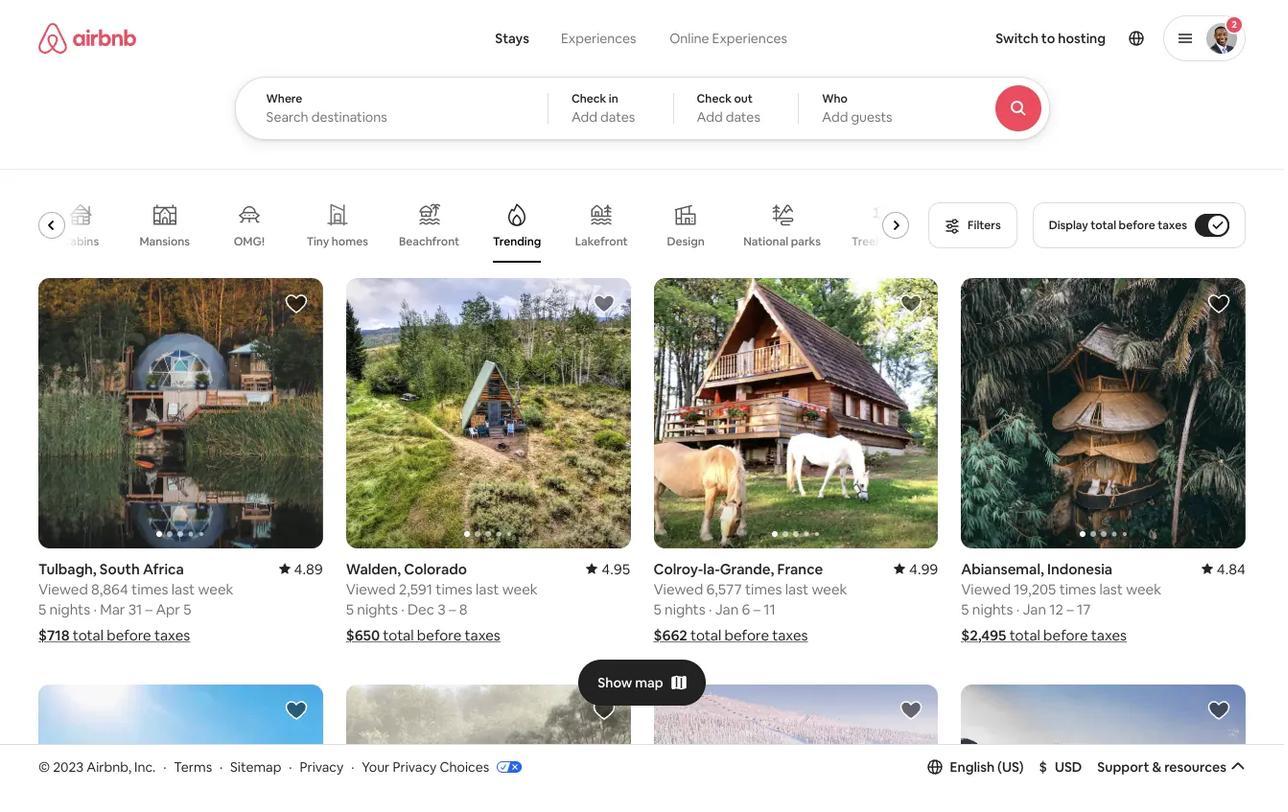 Task type: locate. For each thing, give the bounding box(es) containing it.
filters button
[[929, 202, 1018, 248]]

times inside tulbagh, south africa viewed 8,864 times last week 5 nights · mar 31 – apr 5 $718 total before taxes
[[131, 580, 168, 599]]

4.99
[[910, 560, 939, 578]]

nights up $718
[[49, 601, 90, 619]]

2 dates from the left
[[726, 108, 761, 126]]

la-
[[704, 560, 720, 578]]

5 up $2,495
[[962, 601, 970, 619]]

1 check from the left
[[572, 91, 607, 106]]

3 times from the left
[[745, 580, 782, 599]]

nights up $2,495
[[973, 601, 1013, 619]]

check left out at the top right
[[697, 91, 732, 106]]

5
[[38, 601, 46, 619], [183, 601, 191, 619], [346, 601, 354, 619], [654, 601, 662, 619], [962, 601, 970, 619]]

week inside abiansemal, indonesia viewed 19,205 times last week 5 nights · jan 12 – 17 $2,495 total before taxes
[[1126, 580, 1162, 599]]

mar
[[100, 601, 125, 619]]

viewed inside colroy-la-grande, france viewed 6,577 times last week 5 nights · jan 6 – 11 $662 total before taxes
[[654, 580, 704, 599]]

stays button
[[480, 19, 545, 58]]

dates inside check out add dates
[[726, 108, 761, 126]]

mansions
[[140, 234, 190, 249]]

cabins
[[62, 234, 99, 249]]

dates
[[601, 108, 635, 126], [726, 108, 761, 126]]

taxes inside walden, colorado viewed 2,591 times last week 5 nights · dec 3 – 8 $650 total before taxes
[[465, 626, 501, 645]]

1 last from the left
[[172, 580, 195, 599]]

who add guests
[[822, 91, 893, 126]]

walden,
[[346, 560, 401, 578]]

privacy right 'your'
[[393, 759, 437, 776]]

5 up $718
[[38, 601, 46, 619]]

1 horizontal spatial jan
[[1023, 601, 1047, 619]]

show
[[598, 674, 633, 691]]

3 – from the left
[[754, 601, 761, 619]]

add to wishlist: walden, colorado image
[[592, 293, 615, 316]]

1 horizontal spatial dates
[[726, 108, 761, 126]]

privacy left 'your'
[[300, 759, 344, 776]]

2 add from the left
[[697, 108, 723, 126]]

2 horizontal spatial add
[[822, 108, 848, 126]]

3 viewed from the left
[[654, 580, 704, 599]]

your
[[362, 759, 390, 776]]

jan left 6
[[715, 601, 739, 619]]

1 experiences from the left
[[561, 30, 636, 47]]

2 button
[[1164, 15, 1246, 61]]

viewed
[[38, 580, 88, 599], [346, 580, 396, 599], [654, 580, 704, 599], [962, 580, 1011, 599]]

1 viewed from the left
[[38, 580, 88, 599]]

2 times from the left
[[436, 580, 473, 599]]

add inside check out add dates
[[697, 108, 723, 126]]

12
[[1050, 601, 1064, 619]]

1 nights from the left
[[49, 601, 90, 619]]

– right "3"
[[449, 601, 456, 619]]

trending
[[493, 234, 541, 249]]

national parks
[[744, 234, 821, 249]]

1 horizontal spatial check
[[697, 91, 732, 106]]

show map button
[[579, 660, 706, 706]]

add down who
[[822, 108, 848, 126]]

your privacy choices link
[[362, 759, 522, 777]]

$
[[1040, 759, 1048, 776]]

total right the $662
[[691, 626, 722, 645]]

add to wishlist: forde, norway image
[[285, 699, 308, 722]]

· down 19,205
[[1017, 601, 1020, 619]]

2 experiences from the left
[[712, 30, 788, 47]]

nights inside colroy-la-grande, france viewed 6,577 times last week 5 nights · jan 6 – 11 $662 total before taxes
[[665, 601, 706, 619]]

1 privacy from the left
[[300, 759, 344, 776]]

grande,
[[720, 560, 775, 578]]

1 5 from the left
[[38, 601, 46, 619]]

dates down the in on the top of the page
[[601, 108, 635, 126]]

– inside abiansemal, indonesia viewed 19,205 times last week 5 nights · jan 12 – 17 $2,495 total before taxes
[[1067, 601, 1074, 619]]

add for check in add dates
[[572, 108, 598, 126]]

3 last from the left
[[786, 580, 809, 599]]

1 horizontal spatial experiences
[[712, 30, 788, 47]]

nights inside tulbagh, south africa viewed 8,864 times last week 5 nights · mar 31 – apr 5 $718 total before taxes
[[49, 601, 90, 619]]

1 times from the left
[[131, 580, 168, 599]]

5 right apr
[[183, 601, 191, 619]]

4 nights from the left
[[973, 601, 1013, 619]]

–
[[145, 601, 153, 619], [449, 601, 456, 619], [754, 601, 761, 619], [1067, 601, 1074, 619]]

beachfront
[[399, 234, 460, 249]]

your privacy choices
[[362, 759, 489, 776]]

week
[[198, 580, 234, 599], [503, 580, 538, 599], [812, 580, 848, 599], [1126, 580, 1162, 599]]

1 horizontal spatial add
[[697, 108, 723, 126]]

0 horizontal spatial jan
[[715, 601, 739, 619]]

display total before taxes button
[[1033, 202, 1246, 248]]

jan
[[715, 601, 739, 619], [1023, 601, 1047, 619]]

last
[[172, 580, 195, 599], [476, 580, 499, 599], [786, 580, 809, 599], [1100, 580, 1123, 599]]

total inside button
[[1091, 218, 1117, 233]]

viewed down walden,
[[346, 580, 396, 599]]

times inside colroy-la-grande, france viewed 6,577 times last week 5 nights · jan 6 – 11 $662 total before taxes
[[745, 580, 782, 599]]

times up 11 at the bottom right of the page
[[745, 580, 782, 599]]

tulbagh, south africa viewed 8,864 times last week 5 nights · mar 31 – apr 5 $718 total before taxes
[[38, 560, 234, 645]]

2 nights from the left
[[357, 601, 398, 619]]

4.95
[[602, 560, 631, 578]]

0 horizontal spatial dates
[[601, 108, 635, 126]]

out
[[734, 91, 753, 106]]

– right 31
[[145, 601, 153, 619]]

times down "africa"
[[131, 580, 168, 599]]

2 check from the left
[[697, 91, 732, 106]]

add down experiences button
[[572, 108, 598, 126]]

show map
[[598, 674, 664, 691]]

total inside abiansemal, indonesia viewed 19,205 times last week 5 nights · jan 12 – 17 $2,495 total before taxes
[[1010, 626, 1041, 645]]

– left 17
[[1067, 601, 1074, 619]]

1 horizontal spatial privacy
[[393, 759, 437, 776]]

experiences
[[561, 30, 636, 47], [712, 30, 788, 47]]

jan inside colroy-la-grande, france viewed 6,577 times last week 5 nights · jan 6 – 11 $662 total before taxes
[[715, 601, 739, 619]]

viewed down the abiansemal,
[[962, 580, 1011, 599]]

total inside walden, colorado viewed 2,591 times last week 5 nights · dec 3 – 8 $650 total before taxes
[[383, 626, 414, 645]]

1 week from the left
[[198, 580, 234, 599]]

total right $2,495
[[1010, 626, 1041, 645]]

2023
[[53, 759, 84, 776]]

privacy
[[300, 759, 344, 776], [393, 759, 437, 776]]

5 up the $662
[[654, 601, 662, 619]]

4 viewed from the left
[[962, 580, 1011, 599]]

4 times from the left
[[1060, 580, 1097, 599]]

5 up the $650 on the bottom left of page
[[346, 601, 354, 619]]

1 add from the left
[[572, 108, 598, 126]]

add inside who add guests
[[822, 108, 848, 126]]

add to wishlist: colroy-la-grande, france image
[[900, 293, 923, 316]]

nights inside abiansemal, indonesia viewed 19,205 times last week 5 nights · jan 12 – 17 $2,495 total before taxes
[[973, 601, 1013, 619]]

3
[[438, 601, 446, 619]]

check inside check out add dates
[[697, 91, 732, 106]]

before down 6
[[725, 626, 769, 645]]

1 dates from the left
[[601, 108, 635, 126]]

1 – from the left
[[145, 601, 153, 619]]

3 5 from the left
[[346, 601, 354, 619]]

english (us) button
[[927, 759, 1024, 776]]

before down 31
[[107, 626, 151, 645]]

taxes inside button
[[1158, 218, 1188, 233]]

add
[[572, 108, 598, 126], [697, 108, 723, 126], [822, 108, 848, 126]]

5 5 from the left
[[962, 601, 970, 619]]

tiny homes
[[307, 234, 368, 249]]

national
[[744, 234, 789, 249]]

africa
[[143, 560, 184, 578]]

times up 8
[[436, 580, 473, 599]]

viewed down tulbagh,
[[38, 580, 88, 599]]

add to wishlist: kittilä, finland image
[[900, 699, 923, 722]]

experiences right online
[[712, 30, 788, 47]]

2 viewed from the left
[[346, 580, 396, 599]]

map
[[635, 674, 664, 691]]

dates down out at the top right
[[726, 108, 761, 126]]

switch
[[996, 30, 1039, 47]]

· inside walden, colorado viewed 2,591 times last week 5 nights · dec 3 – 8 $650 total before taxes
[[401, 601, 405, 619]]

4.84 out of 5 average rating image
[[1202, 560, 1246, 578]]

dec
[[408, 601, 435, 619]]

– right 6
[[754, 601, 761, 619]]

2
[[1232, 18, 1238, 31]]

nights up the $662
[[665, 601, 706, 619]]

display total before taxes
[[1049, 218, 1188, 233]]

· left the privacy "link"
[[289, 759, 292, 776]]

· left mar
[[93, 601, 97, 619]]

2 jan from the left
[[1023, 601, 1047, 619]]

tulbagh,
[[38, 560, 97, 578]]

before inside walden, colorado viewed 2,591 times last week 5 nights · dec 3 – 8 $650 total before taxes
[[417, 626, 462, 645]]

check inside check in add dates
[[572, 91, 607, 106]]

group
[[38, 188, 917, 263], [38, 278, 323, 549], [346, 278, 631, 549], [654, 278, 939, 549], [962, 278, 1246, 549], [38, 685, 323, 791], [346, 685, 631, 791], [654, 685, 939, 791], [962, 685, 1246, 791]]

4 week from the left
[[1126, 580, 1162, 599]]

total right $718
[[73, 626, 104, 645]]

viewed inside tulbagh, south africa viewed 8,864 times last week 5 nights · mar 31 – apr 5 $718 total before taxes
[[38, 580, 88, 599]]

31
[[128, 601, 142, 619]]

stays tab panel
[[235, 77, 1103, 140]]

· right 'inc.'
[[163, 759, 166, 776]]

4 5 from the left
[[654, 601, 662, 619]]

viewed down colroy-
[[654, 580, 704, 599]]

3 add from the left
[[822, 108, 848, 126]]

· inside abiansemal, indonesia viewed 19,205 times last week 5 nights · jan 12 – 17 $2,495 total before taxes
[[1017, 601, 1020, 619]]

check
[[572, 91, 607, 106], [697, 91, 732, 106]]

filters
[[968, 218, 1001, 233]]

0 horizontal spatial add
[[572, 108, 598, 126]]

·
[[93, 601, 97, 619], [401, 601, 405, 619], [709, 601, 712, 619], [1017, 601, 1020, 619], [163, 759, 166, 776], [220, 759, 223, 776], [289, 759, 292, 776], [351, 759, 354, 776]]

before inside abiansemal, indonesia viewed 19,205 times last week 5 nights · jan 12 – 17 $2,495 total before taxes
[[1044, 626, 1089, 645]]

· left the dec in the left bottom of the page
[[401, 601, 405, 619]]

treehouses
[[852, 234, 915, 249]]

none search field containing stays
[[235, 0, 1103, 140]]

lakefront
[[575, 234, 628, 249]]

week inside colroy-la-grande, france viewed 6,577 times last week 5 nights · jan 6 – 11 $662 total before taxes
[[812, 580, 848, 599]]

check for check in add dates
[[572, 91, 607, 106]]

dates inside check in add dates
[[601, 108, 635, 126]]

· down 6,577
[[709, 601, 712, 619]]

nights up the $650 on the bottom left of page
[[357, 601, 398, 619]]

0 horizontal spatial check
[[572, 91, 607, 106]]

times down indonesia
[[1060, 580, 1097, 599]]

france
[[778, 560, 823, 578]]

add inside check in add dates
[[572, 108, 598, 126]]

Where field
[[266, 108, 517, 126]]

3 nights from the left
[[665, 601, 706, 619]]

taxes
[[1158, 218, 1188, 233], [154, 626, 190, 645], [465, 626, 501, 645], [773, 626, 808, 645], [1092, 626, 1127, 645]]

2 – from the left
[[449, 601, 456, 619]]

experiences inside online experiences link
[[712, 30, 788, 47]]

None search field
[[235, 0, 1103, 140]]

jan down 19,205
[[1023, 601, 1047, 619]]

add down online experiences
[[697, 108, 723, 126]]

0 horizontal spatial privacy
[[300, 759, 344, 776]]

design
[[667, 234, 705, 249]]

week inside walden, colorado viewed 2,591 times last week 5 nights · dec 3 – 8 $650 total before taxes
[[503, 580, 538, 599]]

©
[[38, 759, 50, 776]]

before down 12 in the right of the page
[[1044, 626, 1089, 645]]

3 week from the left
[[812, 580, 848, 599]]

4.95 out of 5 average rating image
[[586, 560, 631, 578]]

homes
[[332, 234, 368, 249]]

2 last from the left
[[476, 580, 499, 599]]

before
[[1119, 218, 1156, 233], [107, 626, 151, 645], [417, 626, 462, 645], [725, 626, 769, 645], [1044, 626, 1089, 645]]

check left the in on the top of the page
[[572, 91, 607, 106]]

0 horizontal spatial experiences
[[561, 30, 636, 47]]

before down "3"
[[417, 626, 462, 645]]

1 jan from the left
[[715, 601, 739, 619]]

4 – from the left
[[1067, 601, 1074, 619]]

total right 'display'
[[1091, 218, 1117, 233]]

before right 'display'
[[1119, 218, 1156, 233]]

experiences up the in on the top of the page
[[561, 30, 636, 47]]

total down the dec in the left bottom of the page
[[383, 626, 414, 645]]

2 week from the left
[[503, 580, 538, 599]]

4 last from the left
[[1100, 580, 1123, 599]]

add to wishlist: abiansemal, indonesia image
[[1208, 293, 1231, 316]]



Task type: describe. For each thing, give the bounding box(es) containing it.
add to wishlist: tulbagh, south africa image
[[285, 293, 308, 316]]

support
[[1098, 759, 1150, 776]]

check in add dates
[[572, 91, 635, 126]]

2 5 from the left
[[183, 601, 191, 619]]

dates for check in add dates
[[601, 108, 635, 126]]

taxes inside abiansemal, indonesia viewed 19,205 times last week 5 nights · jan 12 – 17 $2,495 total before taxes
[[1092, 626, 1127, 645]]

8,864
[[91, 580, 128, 599]]

(us)
[[998, 759, 1024, 776]]

experiences button
[[545, 19, 653, 58]]

guests
[[851, 108, 893, 126]]

abiansemal, indonesia viewed 19,205 times last week 5 nights · jan 12 – 17 $2,495 total before taxes
[[962, 560, 1162, 645]]

to
[[1042, 30, 1056, 47]]

8
[[459, 601, 468, 619]]

– inside tulbagh, south africa viewed 8,864 times last week 5 nights · mar 31 – apr 5 $718 total before taxes
[[145, 601, 153, 619]]

privacy link
[[300, 759, 344, 776]]

airbnb,
[[87, 759, 131, 776]]

5 inside colroy-la-grande, france viewed 6,577 times last week 5 nights · jan 6 – 11 $662 total before taxes
[[654, 601, 662, 619]]

· inside colroy-la-grande, france viewed 6,577 times last week 5 nights · jan 6 – 11 $662 total before taxes
[[709, 601, 712, 619]]

usd
[[1055, 759, 1083, 776]]

group containing national parks
[[38, 188, 917, 263]]

colroy-la-grande, france viewed 6,577 times last week 5 nights · jan 6 – 11 $662 total before taxes
[[654, 560, 848, 645]]

2,591
[[399, 580, 433, 599]]

viewed inside walden, colorado viewed 2,591 times last week 5 nights · dec 3 – 8 $650 total before taxes
[[346, 580, 396, 599]]

$650
[[346, 626, 380, 645]]

– inside colroy-la-grande, france viewed 6,577 times last week 5 nights · jan 6 – 11 $662 total before taxes
[[754, 601, 761, 619]]

· left 'your'
[[351, 759, 354, 776]]

english
[[950, 759, 995, 776]]

omg!
[[234, 234, 265, 249]]

switch to hosting
[[996, 30, 1106, 47]]

5 inside abiansemal, indonesia viewed 19,205 times last week 5 nights · jan 12 – 17 $2,495 total before taxes
[[962, 601, 970, 619]]

resources
[[1165, 759, 1227, 776]]

times inside walden, colorado viewed 2,591 times last week 5 nights · dec 3 – 8 $650 total before taxes
[[436, 580, 473, 599]]

before inside tulbagh, south africa viewed 8,864 times last week 5 nights · mar 31 – apr 5 $718 total before taxes
[[107, 626, 151, 645]]

4.89
[[294, 560, 323, 578]]

choices
[[440, 759, 489, 776]]

colorado
[[404, 560, 467, 578]]

sitemap
[[230, 759, 281, 776]]

add to wishlist: uvita, osa , costa rica image
[[592, 699, 615, 722]]

2 privacy from the left
[[393, 759, 437, 776]]

4.89 out of 5 average rating image
[[279, 560, 323, 578]]

check for check out add dates
[[697, 91, 732, 106]]

where
[[266, 91, 303, 106]]

add to wishlist: tremosine sul garda, italy image
[[1208, 699, 1231, 722]]

total inside tulbagh, south africa viewed 8,864 times last week 5 nights · mar 31 – apr 5 $718 total before taxes
[[73, 626, 104, 645]]

taxes inside tulbagh, south africa viewed 8,864 times last week 5 nights · mar 31 – apr 5 $718 total before taxes
[[154, 626, 190, 645]]

© 2023 airbnb, inc. ·
[[38, 759, 166, 776]]

add for check out add dates
[[697, 108, 723, 126]]

times inside abiansemal, indonesia viewed 19,205 times last week 5 nights · jan 12 – 17 $2,495 total before taxes
[[1060, 580, 1097, 599]]

last inside colroy-la-grande, france viewed 6,577 times last week 5 nights · jan 6 – 11 $662 total before taxes
[[786, 580, 809, 599]]

last inside walden, colorado viewed 2,591 times last week 5 nights · dec 3 – 8 $650 total before taxes
[[476, 580, 499, 599]]

viewed inside abiansemal, indonesia viewed 19,205 times last week 5 nights · jan 12 – 17 $2,495 total before taxes
[[962, 580, 1011, 599]]

· right "terms"
[[220, 759, 223, 776]]

jan inside abiansemal, indonesia viewed 19,205 times last week 5 nights · jan 12 – 17 $2,495 total before taxes
[[1023, 601, 1047, 619]]

walden, colorado viewed 2,591 times last week 5 nights · dec 3 – 8 $650 total before taxes
[[346, 560, 538, 645]]

5 inside walden, colorado viewed 2,591 times last week 5 nights · dec 3 – 8 $650 total before taxes
[[346, 601, 354, 619]]

6
[[742, 601, 751, 619]]

colroy-
[[654, 560, 704, 578]]

english (us)
[[950, 759, 1024, 776]]

terms · sitemap · privacy
[[174, 759, 344, 776]]

what can we help you find? tab list
[[480, 19, 653, 58]]

taxes inside colroy-la-grande, france viewed 6,577 times last week 5 nights · jan 6 – 11 $662 total before taxes
[[773, 626, 808, 645]]

switch to hosting link
[[985, 18, 1118, 59]]

stays
[[495, 30, 530, 47]]

online
[[670, 30, 710, 47]]

in
[[609, 91, 619, 106]]

who
[[822, 91, 848, 106]]

check out add dates
[[697, 91, 761, 126]]

nights inside walden, colorado viewed 2,591 times last week 5 nights · dec 3 – 8 $650 total before taxes
[[357, 601, 398, 619]]

support & resources button
[[1098, 759, 1246, 776]]

total inside colroy-la-grande, france viewed 6,577 times last week 5 nights · jan 6 – 11 $662 total before taxes
[[691, 626, 722, 645]]

before inside colroy-la-grande, france viewed 6,577 times last week 5 nights · jan 6 – 11 $662 total before taxes
[[725, 626, 769, 645]]

11
[[764, 601, 776, 619]]

dates for check out add dates
[[726, 108, 761, 126]]

$662
[[654, 626, 688, 645]]

before inside display total before taxes button
[[1119, 218, 1156, 233]]

&
[[1153, 759, 1162, 776]]

online experiences link
[[653, 19, 805, 58]]

week inside tulbagh, south africa viewed 8,864 times last week 5 nights · mar 31 – apr 5 $718 total before taxes
[[198, 580, 234, 599]]

south
[[100, 560, 140, 578]]

parks
[[791, 234, 821, 249]]

apr
[[156, 601, 180, 619]]

19,205
[[1014, 580, 1057, 599]]

last inside tulbagh, south africa viewed 8,864 times last week 5 nights · mar 31 – apr 5 $718 total before taxes
[[172, 580, 195, 599]]

$718
[[38, 626, 70, 645]]

tiny
[[307, 234, 329, 249]]

17
[[1077, 601, 1091, 619]]

· inside tulbagh, south africa viewed 8,864 times last week 5 nights · mar 31 – apr 5 $718 total before taxes
[[93, 601, 97, 619]]

hosting
[[1059, 30, 1106, 47]]

online experiences
[[670, 30, 788, 47]]

$ usd
[[1040, 759, 1083, 776]]

4.84
[[1217, 560, 1246, 578]]

display
[[1049, 218, 1089, 233]]

terms link
[[174, 759, 212, 776]]

4.99 out of 5 average rating image
[[894, 560, 939, 578]]

– inside walden, colorado viewed 2,591 times last week 5 nights · dec 3 – 8 $650 total before taxes
[[449, 601, 456, 619]]

terms
[[174, 759, 212, 776]]

experiences inside experiences button
[[561, 30, 636, 47]]

sitemap link
[[230, 759, 281, 776]]

$2,495
[[962, 626, 1007, 645]]

last inside abiansemal, indonesia viewed 19,205 times last week 5 nights · jan 12 – 17 $2,495 total before taxes
[[1100, 580, 1123, 599]]

support & resources
[[1098, 759, 1227, 776]]

6,577
[[707, 580, 742, 599]]

indonesia
[[1048, 560, 1113, 578]]

inc.
[[134, 759, 156, 776]]

profile element
[[834, 0, 1246, 77]]



Task type: vqa. For each thing, say whether or not it's contained in the screenshot.
bottom great
no



